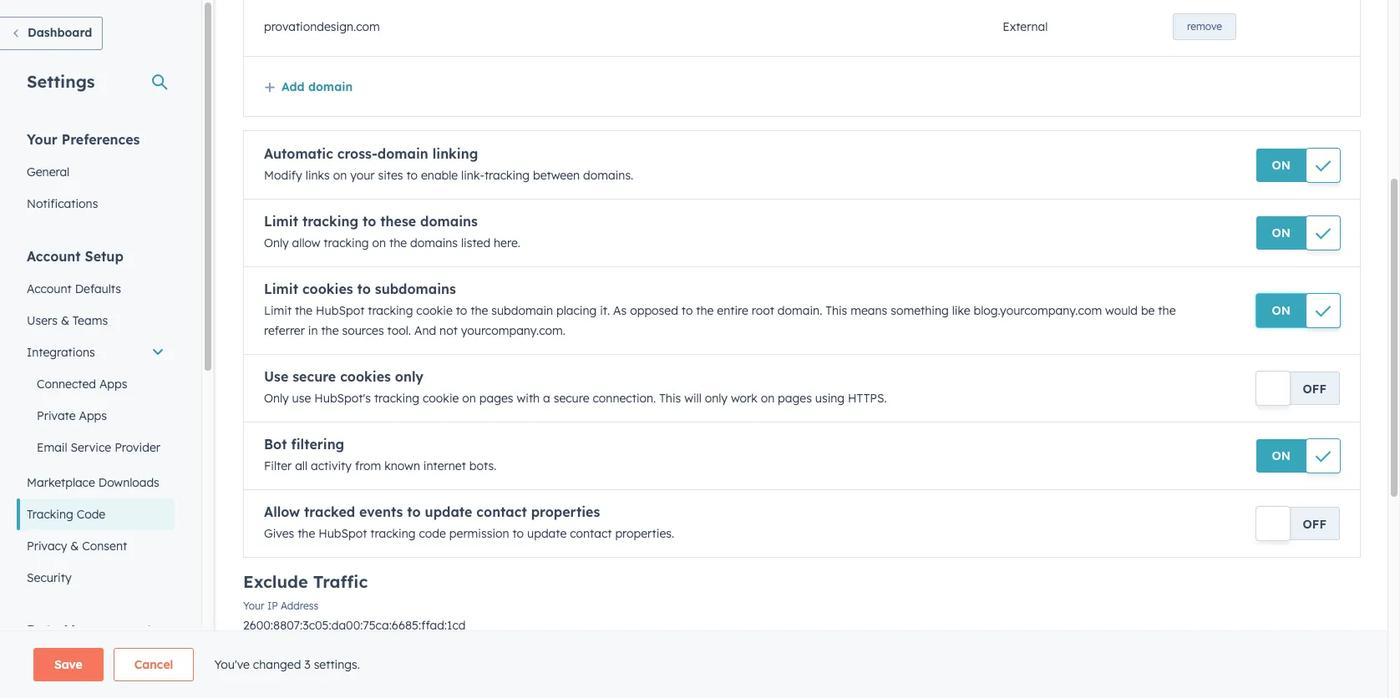 Task type: describe. For each thing, give the bounding box(es) containing it.
and
[[415, 323, 436, 338]]

tracking right allow
[[324, 236, 369, 251]]

properties.
[[615, 527, 675, 542]]

1 horizontal spatial contact
[[570, 527, 612, 542]]

all
[[295, 459, 308, 474]]

consent
[[82, 539, 127, 554]]

0 vertical spatial update
[[425, 504, 473, 521]]

automatic
[[264, 145, 333, 162]]

tracking code
[[27, 507, 106, 522]]

settings.
[[314, 658, 360, 673]]

will
[[685, 391, 702, 406]]

privacy & consent
[[27, 539, 127, 554]]

activity
[[311, 459, 352, 474]]

tracking inside use secure cookies only only use hubspot's tracking cookie on pages with a secure connection. this will only work on pages using https.
[[374, 391, 420, 406]]

add domain
[[282, 80, 353, 95]]

marketplace
[[27, 476, 95, 491]]

allow
[[292, 236, 320, 251]]

the left entire
[[696, 303, 714, 318]]

limit tracking to these domains only allow tracking on the domains listed here.
[[264, 213, 521, 251]]

with
[[517, 391, 540, 406]]

links
[[306, 168, 330, 183]]

0 vertical spatial your
[[27, 131, 58, 148]]

users & teams
[[27, 313, 108, 328]]

0 vertical spatial domains
[[420, 213, 478, 230]]

tracking inside automatic cross-domain linking modify links on your sites to enable link-tracking between domains.
[[485, 168, 530, 183]]

using
[[816, 391, 845, 406]]

private apps
[[37, 409, 107, 424]]

domain inside automatic cross-domain linking modify links on your sites to enable link-tracking between domains.
[[378, 145, 429, 162]]

domains.
[[583, 168, 634, 183]]

hubspot inside limit cookies to subdomains limit the hubspot tracking cookie to the subdomain placing it. as opposed to the entire root domain. this means something like blog.yourcompany.com would be the referrer in the sources tool. and not yourcompany.com.
[[316, 303, 365, 318]]

the inside limit tracking to these domains only allow tracking on the domains listed here.
[[389, 236, 407, 251]]

modify
[[264, 168, 302, 183]]

tracking
[[27, 507, 73, 522]]

notifications link
[[17, 188, 175, 220]]

account for account setup
[[27, 248, 81, 265]]

on for bot filtering
[[1272, 449, 1291, 464]]

limit for limit cookies to subdomains
[[264, 281, 298, 298]]

exclude:
[[337, 659, 385, 674]]

users & teams link
[[17, 305, 175, 337]]

to right permission
[[513, 527, 524, 542]]

1 pages from the left
[[480, 391, 514, 406]]

this inside limit cookies to subdomains limit the hubspot tracking cookie to the subdomain placing it. as opposed to the entire root domain. this means something like blog.yourcompany.com would be the referrer in the sources tool. and not yourcompany.com.
[[826, 303, 848, 318]]

bots.
[[470, 459, 497, 474]]

setup
[[85, 248, 124, 265]]

exclude traffic your ip address 2600:8807:3c05:da00:75ca:6685:ffad:1cd
[[243, 572, 466, 634]]

referrer
[[264, 323, 305, 338]]

to right 3
[[322, 659, 334, 674]]

cookie for only
[[423, 391, 459, 406]]

general
[[27, 165, 70, 180]]

integrations button
[[17, 337, 175, 369]]

means
[[851, 303, 888, 318]]

security
[[27, 571, 72, 586]]

listed
[[461, 236, 491, 251]]

to right opposed
[[682, 303, 693, 318]]

defaults
[[75, 282, 121, 297]]

properties
[[531, 504, 600, 521]]

settings
[[27, 71, 95, 92]]

data management
[[27, 623, 152, 639]]

connected apps
[[37, 377, 127, 392]]

connected
[[37, 377, 96, 392]]

provider
[[115, 440, 160, 455]]

cookies inside use secure cookies only only use hubspot's tracking cookie on pages with a secure connection. this will only work on pages using https.
[[340, 369, 391, 385]]

between
[[533, 168, 580, 183]]

cross-
[[337, 145, 378, 162]]

hubspot's
[[314, 391, 371, 406]]

these
[[380, 213, 416, 230]]

cookies inside limit cookies to subdomains limit the hubspot tracking cookie to the subdomain placing it. as opposed to the entire root domain. this means something like blog.yourcompany.com would be the referrer in the sources tool. and not yourcompany.com.
[[302, 281, 353, 298]]

off for use secure cookies only
[[1303, 382, 1327, 397]]

sources
[[342, 323, 384, 338]]

only inside limit tracking to these domains only allow tracking on the domains listed here.
[[264, 236, 289, 251]]

like
[[953, 303, 971, 318]]

enable
[[421, 168, 458, 183]]

apps for private apps
[[79, 409, 107, 424]]

be
[[1142, 303, 1155, 318]]

on for limit tracking to these domains
[[1272, 226, 1291, 241]]

on for automatic cross-domain linking
[[1272, 158, 1291, 173]]

account defaults link
[[17, 273, 175, 305]]

the inside allow tracked events to update contact properties gives the hubspot tracking code permission to update contact properties.
[[298, 527, 315, 542]]

on inside automatic cross-domain linking modify links on your sites to enable link-tracking between domains.
[[333, 168, 347, 183]]

tracking inside limit cookies to subdomains limit the hubspot tracking cookie to the subdomain placing it. as opposed to the entire root domain. this means something like blog.yourcompany.com would be the referrer in the sources tool. and not yourcompany.com.
[[368, 303, 413, 318]]

tracking code link
[[17, 499, 175, 531]]

this inside use secure cookies only only use hubspot's tracking cookie on pages with a secure connection. this will only work on pages using https.
[[660, 391, 681, 406]]

events
[[359, 504, 403, 521]]

linking
[[433, 145, 478, 162]]

email service provider
[[37, 440, 160, 455]]

0 vertical spatial secure
[[293, 369, 336, 385]]

cancel button
[[113, 649, 194, 682]]

account setup
[[27, 248, 124, 265]]

preferences
[[62, 131, 140, 148]]

off for allow tracked events to update contact properties
[[1303, 517, 1327, 532]]

subdomain
[[492, 303, 553, 318]]

2600:8807:3c05:da00:75ca:6685:ffad:1cd
[[243, 618, 466, 634]]

teams
[[73, 313, 108, 328]]

email service provider link
[[17, 432, 175, 464]]

on inside limit tracking to these domains only allow tracking on the domains listed here.
[[372, 236, 386, 251]]

the up yourcompany.com.
[[471, 303, 488, 318]]

remove button
[[1173, 13, 1237, 40]]

dashboard
[[28, 25, 92, 40]]

& for privacy
[[70, 539, 79, 554]]

notifications
[[27, 196, 98, 211]]

1 vertical spatial domains
[[410, 236, 458, 251]]

to up 'code'
[[407, 504, 421, 521]]

it.
[[600, 303, 610, 318]]

your
[[350, 168, 375, 183]]

dashboard link
[[0, 17, 103, 50]]

a
[[543, 391, 551, 406]]

the up in
[[295, 303, 313, 318]]

link-
[[461, 168, 485, 183]]

apps for connected apps
[[99, 377, 127, 392]]



Task type: locate. For each thing, give the bounding box(es) containing it.
connection.
[[593, 391, 656, 406]]

privacy & consent link
[[17, 531, 175, 562]]

0 horizontal spatial domain
[[308, 80, 353, 95]]

0 vertical spatial cookie
[[417, 303, 453, 318]]

hubspot down tracked
[[319, 527, 367, 542]]

ip down exclude
[[267, 600, 278, 613]]

only right will
[[705, 391, 728, 406]]

account up users
[[27, 282, 72, 297]]

1 horizontal spatial pages
[[778, 391, 812, 406]]

1 horizontal spatial your
[[243, 600, 265, 613]]

add domain button
[[264, 80, 353, 95]]

1 vertical spatial hubspot
[[319, 527, 367, 542]]

cookies up in
[[302, 281, 353, 298]]

cookies up hubspot's
[[340, 369, 391, 385]]

2 pages from the left
[[778, 391, 812, 406]]

on right links
[[333, 168, 347, 183]]

tracking up allow
[[302, 213, 359, 230]]

marketplace downloads link
[[17, 467, 175, 499]]

0 vertical spatial ip
[[267, 600, 278, 613]]

3 limit from the top
[[264, 303, 292, 318]]

limit inside limit tracking to these domains only allow tracking on the domains listed here.
[[264, 213, 298, 230]]

in
[[308, 323, 318, 338]]

1 only from the top
[[264, 236, 289, 251]]

tracking down events
[[371, 527, 416, 542]]

tracking right hubspot's
[[374, 391, 420, 406]]

& right the privacy
[[70, 539, 79, 554]]

domains up the listed
[[420, 213, 478, 230]]

off
[[1303, 382, 1327, 397], [1303, 517, 1327, 532]]

2 only from the top
[[264, 391, 289, 406]]

1 vertical spatial ip
[[243, 659, 257, 674]]

1 vertical spatial apps
[[79, 409, 107, 424]]

addresses
[[260, 659, 318, 674]]

0 vertical spatial contact
[[477, 504, 527, 521]]

0 horizontal spatial &
[[61, 313, 69, 328]]

to up sources
[[357, 281, 371, 298]]

3
[[304, 658, 311, 673]]

domains
[[420, 213, 478, 230], [410, 236, 458, 251]]

as
[[614, 303, 627, 318]]

tracking inside allow tracked events to update contact properties gives the hubspot tracking code permission to update contact properties.
[[371, 527, 416, 542]]

the right gives
[[298, 527, 315, 542]]

1 horizontal spatial secure
[[554, 391, 590, 406]]

1 horizontal spatial domain
[[378, 145, 429, 162]]

on
[[333, 168, 347, 183], [372, 236, 386, 251], [462, 391, 476, 406], [761, 391, 775, 406]]

1 vertical spatial your
[[243, 600, 265, 613]]

ip
[[267, 600, 278, 613], [243, 659, 257, 674]]

cookie inside use secure cookies only only use hubspot's tracking cookie on pages with a secure connection. this will only work on pages using https.
[[423, 391, 459, 406]]

0 vertical spatial limit
[[264, 213, 298, 230]]

1 vertical spatial cookies
[[340, 369, 391, 385]]

IP Addresses to Exclude: text field
[[243, 679, 1361, 699]]

account for account defaults
[[27, 282, 72, 297]]

1 horizontal spatial ip
[[267, 600, 278, 613]]

internet
[[424, 459, 466, 474]]

apps up service
[[79, 409, 107, 424]]

to
[[407, 168, 418, 183], [363, 213, 376, 230], [357, 281, 371, 298], [456, 303, 467, 318], [682, 303, 693, 318], [407, 504, 421, 521], [513, 527, 524, 542], [322, 659, 334, 674]]

marketplace downloads
[[27, 476, 159, 491]]

integrations
[[27, 345, 95, 360]]

something
[[891, 303, 949, 318]]

limit
[[264, 213, 298, 230], [264, 281, 298, 298], [264, 303, 292, 318]]

gives
[[264, 527, 294, 542]]

data
[[27, 623, 60, 639]]

this
[[826, 303, 848, 318], [660, 391, 681, 406]]

root
[[752, 303, 775, 318]]

only down use
[[264, 391, 289, 406]]

connected apps link
[[17, 369, 175, 400]]

tracking left between on the top left of page
[[485, 168, 530, 183]]

tracking up tool.
[[368, 303, 413, 318]]

remove
[[1188, 20, 1223, 32]]

placing
[[557, 303, 597, 318]]

security link
[[17, 562, 175, 594]]

users
[[27, 313, 58, 328]]

1 horizontal spatial &
[[70, 539, 79, 554]]

you've changed 3 settings.
[[214, 658, 360, 673]]

1 horizontal spatial this
[[826, 303, 848, 318]]

1 vertical spatial only
[[705, 391, 728, 406]]

allow tracked events to update contact properties gives the hubspot tracking code permission to update contact properties.
[[264, 504, 675, 542]]

& right users
[[61, 313, 69, 328]]

automatic cross-domain linking modify links on your sites to enable link-tracking between domains.
[[264, 145, 634, 183]]

save
[[54, 658, 83, 673]]

not
[[440, 323, 458, 338]]

your inside exclude traffic your ip address 2600:8807:3c05:da00:75ca:6685:ffad:1cd
[[243, 600, 265, 613]]

blog.yourcompany.com
[[974, 303, 1102, 318]]

apps up private apps link
[[99, 377, 127, 392]]

subdomains
[[375, 281, 456, 298]]

0 vertical spatial account
[[27, 248, 81, 265]]

your up general
[[27, 131, 58, 148]]

update down properties on the bottom
[[527, 527, 567, 542]]

contact up permission
[[477, 504, 527, 521]]

domain right add
[[308, 80, 353, 95]]

2 vertical spatial limit
[[264, 303, 292, 318]]

hubspot up sources
[[316, 303, 365, 318]]

0 horizontal spatial ip
[[243, 659, 257, 674]]

2 account from the top
[[27, 282, 72, 297]]

to inside limit tracking to these domains only allow tracking on the domains listed here.
[[363, 213, 376, 230]]

0 horizontal spatial secure
[[293, 369, 336, 385]]

cookie up internet on the bottom of the page
[[423, 391, 459, 406]]

secure
[[293, 369, 336, 385], [554, 391, 590, 406]]

1 horizontal spatial update
[[527, 527, 567, 542]]

1 on from the top
[[1272, 158, 1291, 173]]

0 vertical spatial only
[[264, 236, 289, 251]]

1 vertical spatial update
[[527, 527, 567, 542]]

changed
[[253, 658, 301, 673]]

on for limit cookies to subdomains
[[1272, 303, 1291, 318]]

0 vertical spatial only
[[395, 369, 424, 385]]

0 vertical spatial off
[[1303, 382, 1327, 397]]

0 horizontal spatial only
[[395, 369, 424, 385]]

the
[[389, 236, 407, 251], [295, 303, 313, 318], [471, 303, 488, 318], [696, 303, 714, 318], [1159, 303, 1176, 318], [321, 323, 339, 338], [298, 527, 315, 542]]

only down tool.
[[395, 369, 424, 385]]

0 vertical spatial cookies
[[302, 281, 353, 298]]

on down these
[[372, 236, 386, 251]]

pages left using
[[778, 391, 812, 406]]

1 vertical spatial account
[[27, 282, 72, 297]]

ip inside exclude traffic your ip address 2600:8807:3c05:da00:75ca:6685:ffad:1cd
[[267, 600, 278, 613]]

domains left the listed
[[410, 236, 458, 251]]

on left with
[[462, 391, 476, 406]]

downloads
[[98, 476, 159, 491]]

2 limit from the top
[[264, 281, 298, 298]]

exclude
[[243, 572, 308, 593]]

your preferences
[[27, 131, 140, 148]]

1 vertical spatial &
[[70, 539, 79, 554]]

service
[[71, 440, 111, 455]]

your
[[27, 131, 58, 148], [243, 600, 265, 613]]

0 horizontal spatial this
[[660, 391, 681, 406]]

1 limit from the top
[[264, 213, 298, 230]]

bot
[[264, 436, 287, 453]]

entire
[[717, 303, 749, 318]]

pages left with
[[480, 391, 514, 406]]

the right in
[[321, 323, 339, 338]]

limit cookies to subdomains limit the hubspot tracking cookie to the subdomain placing it. as opposed to the entire root domain. this means something like blog.yourcompany.com would be the referrer in the sources tool. and not yourcompany.com.
[[264, 281, 1176, 338]]

account up account defaults
[[27, 248, 81, 265]]

domain up sites
[[378, 145, 429, 162]]

domain
[[308, 80, 353, 95], [378, 145, 429, 162]]

1 vertical spatial cookie
[[423, 391, 459, 406]]

1 off from the top
[[1303, 382, 1327, 397]]

opposed
[[630, 303, 679, 318]]

the right be
[[1159, 303, 1176, 318]]

to right sites
[[407, 168, 418, 183]]

& for users
[[61, 313, 69, 328]]

address
[[281, 600, 319, 613]]

use
[[264, 369, 289, 385]]

0 vertical spatial &
[[61, 313, 69, 328]]

1 vertical spatial only
[[264, 391, 289, 406]]

2 on from the top
[[1272, 226, 1291, 241]]

3 on from the top
[[1272, 303, 1291, 318]]

1 vertical spatial secure
[[554, 391, 590, 406]]

traffic
[[313, 572, 368, 593]]

1 vertical spatial limit
[[264, 281, 298, 298]]

cancel
[[134, 658, 173, 673]]

bot filtering filter all activity from known internet bots.
[[264, 436, 497, 474]]

1 vertical spatial contact
[[570, 527, 612, 542]]

you've
[[214, 658, 250, 673]]

cookie for subdomains
[[417, 303, 453, 318]]

the down these
[[389, 236, 407, 251]]

cookie
[[417, 303, 453, 318], [423, 391, 459, 406]]

0 vertical spatial hubspot
[[316, 303, 365, 318]]

1 vertical spatial off
[[1303, 517, 1327, 532]]

0 horizontal spatial your
[[27, 131, 58, 148]]

filter
[[264, 459, 292, 474]]

your preferences element
[[17, 130, 175, 220]]

contact down properties on the bottom
[[570, 527, 612, 542]]

save button
[[33, 649, 103, 682]]

1 vertical spatial domain
[[378, 145, 429, 162]]

use
[[292, 391, 311, 406]]

0 horizontal spatial pages
[[480, 391, 514, 406]]

to left these
[[363, 213, 376, 230]]

to up not
[[456, 303, 467, 318]]

email
[[37, 440, 67, 455]]

0 horizontal spatial contact
[[477, 504, 527, 521]]

on right work
[[761, 391, 775, 406]]

0 vertical spatial domain
[[308, 80, 353, 95]]

1 vertical spatial this
[[660, 391, 681, 406]]

to inside automatic cross-domain linking modify links on your sites to enable link-tracking between domains.
[[407, 168, 418, 183]]

4 on from the top
[[1272, 449, 1291, 464]]

0 vertical spatial apps
[[99, 377, 127, 392]]

secure up use
[[293, 369, 336, 385]]

code
[[419, 527, 446, 542]]

provationdesign.com
[[264, 19, 380, 34]]

ip left addresses
[[243, 659, 257, 674]]

management
[[64, 623, 152, 639]]

0 horizontal spatial update
[[425, 504, 473, 521]]

1 horizontal spatial only
[[705, 391, 728, 406]]

2 off from the top
[[1303, 517, 1327, 532]]

update up 'code'
[[425, 504, 473, 521]]

work
[[731, 391, 758, 406]]

known
[[385, 459, 420, 474]]

would
[[1106, 303, 1138, 318]]

hubspot inside allow tracked events to update contact properties gives the hubspot tracking code permission to update contact properties.
[[319, 527, 367, 542]]

this left will
[[660, 391, 681, 406]]

this left means
[[826, 303, 848, 318]]

account setup element
[[17, 247, 175, 594]]

allow
[[264, 504, 300, 521]]

secure right a
[[554, 391, 590, 406]]

only left allow
[[264, 236, 289, 251]]

domain.
[[778, 303, 823, 318]]

private apps link
[[17, 400, 175, 432]]

cookie up and
[[417, 303, 453, 318]]

cookie inside limit cookies to subdomains limit the hubspot tracking cookie to the subdomain placing it. as opposed to the entire root domain. this means something like blog.yourcompany.com would be the referrer in the sources tool. and not yourcompany.com.
[[417, 303, 453, 318]]

permission
[[449, 527, 509, 542]]

your down exclude
[[243, 600, 265, 613]]

private
[[37, 409, 76, 424]]

from
[[355, 459, 381, 474]]

0 vertical spatial this
[[826, 303, 848, 318]]

limit for limit tracking to these domains
[[264, 213, 298, 230]]

only inside use secure cookies only only use hubspot's tracking cookie on pages with a secure connection. this will only work on pages using https.
[[264, 391, 289, 406]]

1 account from the top
[[27, 248, 81, 265]]



Task type: vqa. For each thing, say whether or not it's contained in the screenshot.
Deal information
no



